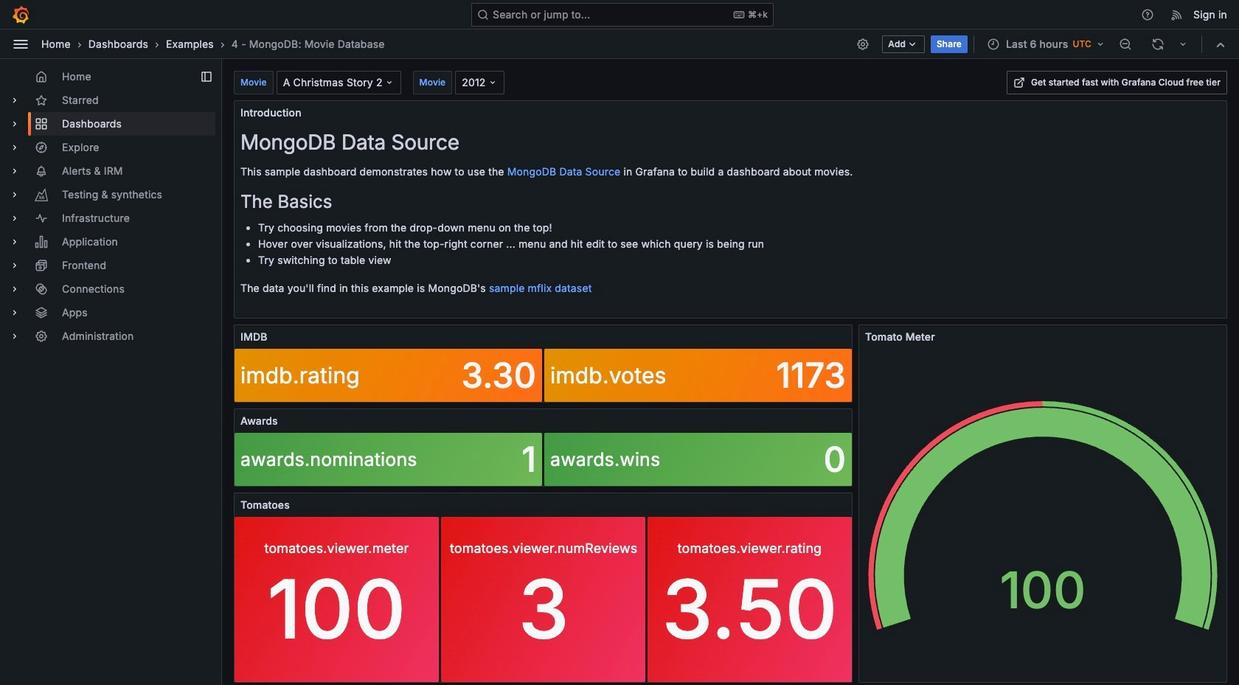 Task type: locate. For each thing, give the bounding box(es) containing it.
expand section alerts & irm image
[[9, 165, 21, 177]]

expand section connections image
[[9, 283, 21, 295]]

close menu image
[[12, 35, 30, 53]]

expand section explore image
[[9, 142, 21, 153]]

dashboard settings image
[[857, 37, 870, 51]]

undock menu image
[[201, 71, 212, 83]]

auto refresh turned off. choose refresh time interval image
[[1178, 38, 1189, 50]]

grafana image
[[12, 6, 30, 23]]

expand section dashboards image
[[9, 118, 21, 130]]

expand section frontend image
[[9, 260, 21, 272]]

refresh dashboard image
[[1152, 37, 1165, 51]]

navigation element
[[0, 59, 221, 360]]

zoom out time range image
[[1119, 37, 1133, 51]]

expand section application image
[[9, 236, 21, 248]]

expand section testing & synthetics image
[[9, 189, 21, 201]]



Task type: describe. For each thing, give the bounding box(es) containing it.
expand section apps image
[[9, 307, 21, 319]]

help image
[[1142, 8, 1155, 21]]

news image
[[1171, 8, 1184, 21]]

expand section administration image
[[9, 331, 21, 342]]

expand section starred image
[[9, 94, 21, 106]]

expand section infrastructure image
[[9, 212, 21, 224]]



Task type: vqa. For each thing, say whether or not it's contained in the screenshot.
MARK "3 - MYSQL: CITIES OF THE WORLD SAMPLE DATA SET" AS FAVORITE icon
no



